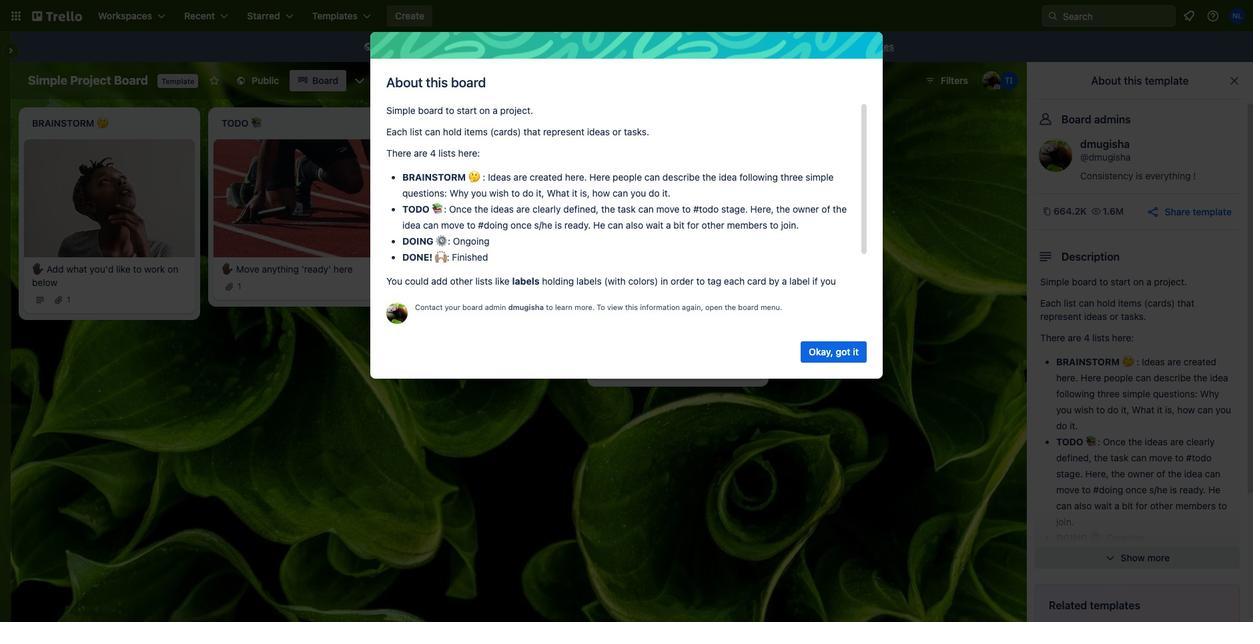 Task type: locate. For each thing, give the bounding box(es) containing it.
board
[[114, 73, 148, 87], [312, 75, 339, 86], [1062, 113, 1092, 125]]

0 horizontal spatial here:
[[458, 147, 480, 159]]

dmugisha inside dmugisha @dmugisha
[[1080, 138, 1130, 150]]

⚙️ up the add
[[436, 236, 448, 247]]

anything inside ✋🏿 move anything that is actually started here
[[451, 263, 489, 275]]

template
[[162, 77, 194, 85]]

other up doing
[[702, 220, 725, 231]]

1 vertical spatial why
[[1200, 388, 1219, 400]]

1 vertical spatial 🙌🏽
[[1089, 549, 1101, 560]]

ongoing up ✋🏿 move anything that is actually started here
[[453, 236, 490, 247]]

simple board to start on a project. down description
[[1040, 276, 1187, 288]]

menu.
[[761, 303, 782, 312]]

1 vertical spatial or
[[1110, 311, 1119, 322]]

3 move from the left
[[615, 263, 638, 275]]

0 horizontal spatial also
[[626, 220, 643, 231]]

hold down about this board
[[443, 126, 462, 137]]

1 down ✋🏿 move anything 'ready' here
[[238, 281, 241, 291]]

0 horizontal spatial : once the ideas are clearly defined, the task can move to #todo stage. here, the owner of the idea can move to #doing once s/he is ready. he can also wait a bit for other members to join.
[[402, 204, 847, 231]]

anything up 'you could add other lists like labels'
[[451, 263, 489, 275]]

move for ✋🏿 move anything that is actually started here
[[426, 263, 449, 275]]

ideas inside each list can hold items (cards) that represent ideas or tasks.
[[1084, 311, 1107, 322]]

create inside button
[[395, 10, 425, 21]]

is
[[399, 41, 406, 52], [1136, 170, 1143, 182], [555, 220, 562, 231], [511, 263, 518, 275], [1170, 484, 1177, 496]]

create up public
[[395, 10, 425, 21]]

1 vertical spatial clearly
[[1187, 436, 1215, 448]]

0 vertical spatial 🤔
[[468, 172, 480, 183]]

like
[[116, 263, 131, 275], [495, 276, 510, 287]]

2 anything from the left
[[451, 263, 489, 275]]

more right show
[[1148, 553, 1170, 564]]

other
[[702, 220, 725, 231], [450, 276, 473, 287], [1150, 501, 1173, 512]]

related
[[1049, 600, 1087, 612]]

like up admin
[[495, 276, 510, 287]]

move
[[656, 204, 680, 215], [441, 220, 464, 231], [1149, 452, 1173, 464], [1056, 484, 1080, 496]]

templates
[[850, 41, 894, 52], [1090, 600, 1141, 612]]

about up admins
[[1091, 75, 1121, 87]]

ideas
[[488, 172, 511, 183], [1142, 356, 1165, 368]]

1 horizontal spatial simple board to start on a project.
[[1040, 276, 1187, 288]]

this down public
[[426, 75, 448, 90]]

0 horizontal spatial 🙌🏽
[[435, 252, 447, 263]]

move inside ✋🏿 move anything that is actually started here
[[426, 263, 449, 275]]

more.
[[575, 303, 595, 312]]

1 vertical spatial what
[[1132, 404, 1155, 416]]

0 vertical spatial simple
[[28, 73, 67, 87]]

bit up ✋🏿 move anything from doing to done here "link"
[[674, 220, 685, 231]]

other right the add
[[450, 276, 473, 287]]

template inside share template button
[[1193, 206, 1232, 217]]

0 horizontal spatial list
[[410, 126, 422, 137]]

dmugisha (dmugisha) image right filters
[[982, 71, 1001, 90]]

join.
[[781, 220, 799, 231], [1056, 517, 1074, 528]]

more right explore
[[825, 41, 848, 52]]

0 horizontal spatial 📚
[[432, 204, 444, 215]]

more inside button
[[1148, 553, 1170, 564]]

1 vertical spatial of
[[1157, 468, 1165, 480]]

: once the ideas are clearly defined, the task can move to #todo stage. here, the owner of the idea can move to #doing once s/he is ready. he can also wait a bit for other members to join.
[[402, 204, 847, 231], [1056, 436, 1227, 528]]

more for show
[[1148, 553, 1170, 564]]

1 horizontal spatial it,
[[1121, 404, 1129, 416]]

finished
[[452, 252, 488, 263], [1106, 549, 1142, 560]]

0 vertical spatial 🙌🏽
[[435, 252, 447, 263]]

0 notifications image
[[1181, 8, 1197, 24]]

1 vertical spatial todo 📚
[[1056, 436, 1098, 448]]

0 horizontal spatial done!
[[402, 252, 433, 263]]

: ideas are created here. here people can describe the idea following three simple questions: why you wish to do it, what it is, how can you do it.
[[402, 172, 834, 199], [1056, 356, 1231, 432]]

move
[[236, 263, 259, 275], [426, 263, 449, 275], [615, 263, 638, 275]]

done! up related
[[1056, 549, 1087, 560]]

people
[[613, 172, 642, 183], [1104, 372, 1133, 384]]

0 vertical spatial why
[[450, 188, 469, 199]]

1 for ✋🏿 move anything 'ready' here
[[238, 281, 241, 291]]

2 move from the left
[[426, 263, 449, 275]]

2 vertical spatial it
[[1157, 404, 1163, 416]]

1 move from the left
[[236, 263, 259, 275]]

doing ⚙️ : ongoing done! 🙌🏽 : finished up the add
[[402, 236, 490, 263]]

anything for that
[[451, 263, 489, 275]]

start down about this board
[[457, 105, 477, 116]]

ready.
[[565, 220, 591, 231], [1180, 484, 1206, 496]]

labels down actually at left
[[512, 276, 540, 287]]

finished up "related templates"
[[1106, 549, 1142, 560]]

dmugisha right admin
[[508, 303, 544, 312]]

wait up show more button
[[1095, 501, 1112, 512]]

search image
[[1048, 11, 1058, 21]]

list
[[410, 126, 422, 137], [1064, 298, 1076, 309]]

he
[[593, 220, 605, 231], [1209, 484, 1221, 496]]

0 vertical spatial s/he
[[534, 220, 552, 231]]

4 ✋🏿 from the left
[[601, 263, 613, 275]]

2 horizontal spatial move
[[615, 263, 638, 275]]

a inside holding labels (with colors) in order to tag each card by a label if you wish.
[[782, 276, 787, 287]]

brainstorm
[[402, 172, 466, 183], [1056, 356, 1120, 368]]

anything left 'ready' at the left top of page
[[262, 263, 299, 275]]

for left anyone
[[485, 41, 497, 52]]

1 vertical spatial other
[[450, 276, 473, 287]]

anyone
[[499, 41, 530, 52]]

1 vertical spatial is,
[[1165, 404, 1175, 416]]

simple down about this board
[[386, 105, 416, 116]]

labels inside holding labels (with colors) in order to tag each card by a label if you wish.
[[577, 276, 602, 287]]

1 horizontal spatial anything
[[451, 263, 489, 275]]

1 horizontal spatial doing ⚙️ : ongoing done! 🙌🏽 : finished
[[1056, 533, 1144, 560]]

more for explore
[[825, 41, 848, 52]]

0 vertical spatial from
[[709, 41, 729, 52]]

once
[[511, 220, 532, 231], [1126, 484, 1147, 496]]

1 vertical spatial todo
[[1056, 436, 1084, 448]]

are
[[414, 147, 428, 159], [514, 172, 527, 183], [516, 204, 530, 215], [1068, 332, 1082, 344], [1168, 356, 1181, 368], [1170, 436, 1184, 448]]

0 horizontal spatial defined,
[[563, 204, 599, 215]]

for up ✋🏿 move anything from doing to done here "link"
[[687, 220, 699, 231]]

simple left project on the left
[[28, 73, 67, 87]]

start
[[457, 105, 477, 116], [1111, 276, 1131, 288]]

template
[[444, 41, 482, 52], [732, 41, 771, 52], [1145, 75, 1189, 87], [1193, 206, 1232, 217]]

1 down done
[[617, 295, 620, 305]]

todo
[[402, 204, 430, 215], [1056, 436, 1084, 448]]

0 horizontal spatial clearly
[[533, 204, 561, 215]]

0 vertical spatial here
[[590, 172, 610, 183]]

about for about this board
[[386, 75, 423, 90]]

1 horizontal spatial there are 4 lists here:
[[1040, 332, 1134, 344]]

template inside create board from template link
[[732, 41, 771, 52]]

describe
[[663, 172, 700, 183], [1154, 372, 1191, 384]]

also
[[626, 220, 643, 231], [1074, 501, 1092, 512]]

could
[[405, 276, 429, 287]]

1 vertical spatial simple
[[386, 105, 416, 116]]

🤔
[[468, 172, 480, 183], [1122, 356, 1134, 368]]

about down this
[[386, 75, 423, 90]]

2 vertical spatial other
[[1150, 501, 1173, 512]]

2 horizontal spatial simple
[[1040, 276, 1070, 288]]

1 horizontal spatial labels
[[577, 276, 602, 287]]

0 horizontal spatial here
[[334, 263, 353, 275]]

⚙️
[[436, 236, 448, 247], [1090, 533, 1102, 544]]

1 horizontal spatial is,
[[1165, 404, 1175, 416]]

simple
[[28, 73, 67, 87], [386, 105, 416, 116], [1040, 276, 1070, 288]]

trello inspiration (inspiringtaco) image
[[1000, 71, 1018, 90]]

that inside ✋🏿 move anything that is actually started here
[[491, 263, 508, 275]]

✋🏿 for ✋🏿 move anything from doing to done here
[[601, 263, 613, 275]]

1 about from the left
[[386, 75, 423, 90]]

labels left (with
[[577, 276, 602, 287]]

0 horizontal spatial questions:
[[402, 188, 447, 199]]

✋🏿 inside ✋🏿 move anything that is actually started here
[[411, 263, 423, 275]]

about
[[386, 75, 423, 90], [1091, 75, 1121, 87]]

3 ✋🏿 from the left
[[411, 263, 423, 275]]

anything inside ✋🏿 move anything 'ready' here link
[[262, 263, 299, 275]]

here
[[590, 172, 610, 183], [1081, 372, 1101, 384]]

✋🏿 for ✋🏿 add what you'd like to work on below
[[32, 263, 44, 275]]

✋🏿 move anything that is actually started here link
[[411, 263, 566, 289]]

0 vertical spatial once
[[511, 220, 532, 231]]

bit
[[674, 220, 685, 231], [1122, 501, 1133, 512]]

here for ✋🏿 move anything that is actually started here
[[444, 277, 464, 288]]

templates right related
[[1090, 600, 1141, 612]]

here right done
[[625, 277, 644, 288]]

anything inside ✋🏿 move anything from doing to done here
[[641, 263, 678, 275]]

here inside ✋🏿 move anything from doing to done here
[[625, 277, 644, 288]]

1 ✋🏿 from the left
[[32, 263, 44, 275]]

1 horizontal spatial three
[[1097, 388, 1120, 400]]

more
[[825, 41, 848, 52], [1148, 553, 1170, 564]]

wait
[[646, 220, 664, 231], [1095, 501, 1112, 512]]

members
[[727, 220, 767, 231], [1176, 501, 1216, 512]]

4
[[430, 147, 436, 159], [1084, 332, 1090, 344]]

simple down description
[[1040, 276, 1070, 288]]

Search field
[[1058, 6, 1175, 26]]

create board from template link
[[641, 36, 779, 57]]

1 horizontal spatial owner
[[1128, 468, 1154, 480]]

following
[[740, 172, 778, 183], [1056, 388, 1095, 400]]

other up "show more"
[[1150, 501, 1173, 512]]

to
[[598, 41, 607, 52], [446, 105, 454, 116], [511, 188, 520, 199], [682, 204, 691, 215], [467, 220, 476, 231], [770, 220, 779, 231], [133, 263, 142, 275], [730, 263, 739, 275], [696, 276, 705, 287], [1100, 276, 1108, 288], [546, 303, 553, 312], [1097, 404, 1105, 416], [1175, 452, 1184, 464], [1082, 484, 1091, 496], [1219, 501, 1227, 512]]

represent inside each list can hold items (cards) that represent ideas or tasks.
[[1040, 311, 1082, 322]]

1 vertical spatial like
[[495, 276, 510, 287]]

doing ⚙️ : ongoing done! 🙌🏽 : finished up "related templates"
[[1056, 533, 1144, 560]]

items down about this board
[[464, 126, 488, 137]]

items inside each list can hold items (cards) that represent ideas or tasks.
[[1118, 298, 1142, 309]]

bit up show
[[1122, 501, 1133, 512]]

by
[[769, 276, 779, 287]]

primary element
[[0, 0, 1253, 32]]

the
[[546, 41, 560, 52], [702, 172, 716, 183], [474, 204, 488, 215], [601, 204, 615, 215], [776, 204, 790, 215], [833, 204, 847, 215], [725, 303, 736, 312], [1194, 372, 1208, 384], [1128, 436, 1142, 448], [1094, 452, 1108, 464], [1111, 468, 1125, 480], [1168, 468, 1182, 480]]

1 horizontal spatial #doing
[[1093, 484, 1123, 496]]

0 horizontal spatial like
[[116, 263, 131, 275]]

ongoing up show
[[1107, 533, 1144, 544]]

three
[[781, 172, 803, 183], [1097, 388, 1120, 400]]

0 vertical spatial that
[[524, 126, 541, 137]]

0 vertical spatial ⚙️
[[436, 236, 448, 247]]

description
[[1062, 251, 1120, 263]]

0 horizontal spatial lists
[[439, 147, 456, 159]]

board left customize views icon
[[312, 75, 339, 86]]

done!
[[402, 252, 433, 263], [1056, 549, 1087, 560]]

about this template
[[1091, 75, 1189, 87]]

actually
[[520, 263, 554, 275]]

0 vertical spatial simple board to start on a project.
[[386, 105, 533, 116]]

anything up in
[[641, 263, 678, 275]]

create right copy.
[[649, 41, 678, 52]]

0 vertical spatial also
[[626, 220, 643, 231]]

this
[[426, 75, 448, 90], [1124, 75, 1142, 87], [625, 303, 638, 312]]

anything
[[262, 263, 299, 275], [451, 263, 489, 275], [641, 263, 678, 275]]

for up "show more"
[[1136, 501, 1148, 512]]

0 horizontal spatial dmugisha
[[508, 303, 544, 312]]

create for create board from template
[[649, 41, 678, 52]]

1 vertical spatial simple
[[1122, 388, 1151, 400]]

1 labels from the left
[[512, 276, 540, 287]]

1 vertical spatial people
[[1104, 372, 1133, 384]]

1
[[238, 281, 241, 291], [67, 295, 70, 305], [427, 295, 431, 305], [617, 295, 620, 305]]

0 vertical spatial create
[[395, 10, 425, 21]]

it
[[572, 188, 578, 199], [853, 346, 859, 358], [1157, 404, 1163, 416]]

anything for 'ready'
[[262, 263, 299, 275]]

2 ✋🏿 from the left
[[222, 263, 234, 275]]

that
[[524, 126, 541, 137], [491, 263, 508, 275], [1178, 298, 1195, 309]]

0 vertical spatial simple
[[806, 172, 834, 183]]

1 horizontal spatial here
[[1081, 372, 1101, 384]]

1 vertical spatial questions:
[[1153, 388, 1198, 400]]

simple board to start on a project. down about this board
[[386, 105, 533, 116]]

0 horizontal spatial todo 📚
[[402, 204, 444, 215]]

questions:
[[402, 188, 447, 199], [1153, 388, 1198, 400]]

create for create
[[395, 10, 425, 21]]

Board name text field
[[21, 70, 155, 91]]

0 vertical spatial dmugisha
[[1080, 138, 1130, 150]]

lists
[[439, 147, 456, 159], [475, 276, 493, 287], [1093, 332, 1110, 344]]

okay,
[[809, 346, 833, 358]]

✋🏿 inside ✋🏿 move anything from doing to done here
[[601, 263, 613, 275]]

represent
[[543, 126, 585, 137], [1040, 311, 1082, 322]]

board left admins
[[1062, 113, 1092, 125]]

0 horizontal spatial other
[[450, 276, 473, 287]]

this right view
[[625, 303, 638, 312]]

is inside ✋🏿 move anything that is actually started here
[[511, 263, 518, 275]]

✋🏿 for ✋🏿 move anything 'ready' here
[[222, 263, 234, 275]]

1 vertical spatial also
[[1074, 501, 1092, 512]]

1 horizontal spatial brainstorm
[[1056, 356, 1120, 368]]

✋🏿 move anything 'ready' here
[[222, 263, 353, 275]]

done! up could
[[402, 252, 433, 263]]

each inside each list can hold items (cards) that represent ideas or tasks.
[[1040, 298, 1061, 309]]

learn
[[555, 303, 573, 312]]

1 horizontal spatial what
[[1132, 404, 1155, 416]]

clearly
[[533, 204, 561, 215], [1187, 436, 1215, 448]]

1 horizontal spatial describe
[[1154, 372, 1191, 384]]

1 vertical spatial #doing
[[1093, 484, 1123, 496]]

3 anything from the left
[[641, 263, 678, 275]]

move inside ✋🏿 move anything from doing to done here
[[615, 263, 638, 275]]

tasks.
[[624, 126, 649, 137], [1121, 311, 1147, 322]]

1 vertical spatial ongoing
[[1107, 533, 1144, 544]]

⚙️ up show more button
[[1090, 533, 1102, 544]]

templates right explore
[[850, 41, 894, 52]]

1 horizontal spatial other
[[702, 220, 725, 231]]

dmugisha (dmugisha) image down wish. on the top left of page
[[386, 303, 408, 324]]

board inside 'board' link
[[312, 75, 339, 86]]

2 about from the left
[[1091, 75, 1121, 87]]

✋🏿 move anything 'ready' here link
[[222, 263, 376, 276]]

back to home image
[[32, 5, 82, 27]]

list down description
[[1064, 298, 1076, 309]]

0 horizontal spatial ready.
[[565, 220, 591, 231]]

1 horizontal spatial ongoing
[[1107, 533, 1144, 544]]

customize views image
[[353, 74, 367, 87]]

1 vertical spatial templates
[[1090, 600, 1141, 612]]

1 down the started
[[427, 295, 431, 305]]

1 vertical spatial there are 4 lists here:
[[1040, 332, 1134, 344]]

a
[[408, 41, 413, 52], [493, 105, 498, 116], [666, 220, 671, 231], [782, 276, 787, 287], [1147, 276, 1152, 288], [1115, 501, 1120, 512]]

dmugisha (dmugisha) image
[[1039, 139, 1072, 172]]

#todo
[[693, 204, 719, 215], [1186, 452, 1212, 464]]

1 vertical spatial items
[[1118, 298, 1142, 309]]

wait up ✋🏿 move anything from doing to done here
[[646, 220, 664, 231]]

it.
[[662, 188, 671, 199], [1070, 420, 1078, 432]]

list down about this board
[[410, 126, 422, 137]]

1 horizontal spatial list
[[1064, 298, 1076, 309]]

0 horizontal spatial for
[[485, 41, 497, 52]]

like right you'd
[[116, 263, 131, 275]]

🙌🏽
[[435, 252, 447, 263], [1089, 549, 1101, 560]]

0 horizontal spatial he
[[593, 220, 605, 231]]

finished up ✋🏿 move anything that is actually started here
[[452, 252, 488, 263]]

about for about this template
[[1091, 75, 1121, 87]]

hold down description
[[1097, 298, 1116, 309]]

this up admins
[[1124, 75, 1142, 87]]

0 vertical spatial templates
[[850, 41, 894, 52]]

1 horizontal spatial bit
[[1122, 501, 1133, 512]]

1 vertical spatial : once the ideas are clearly defined, the task can move to #todo stage. here, the owner of the idea can move to #doing once s/he is ready. he can also wait a bit for other members to join.
[[1056, 436, 1227, 528]]

dmugisha up @dmugisha
[[1080, 138, 1130, 150]]

dmugisha (dmugisha) image
[[982, 71, 1001, 90], [386, 303, 408, 324]]

todo 📚
[[402, 204, 444, 215], [1056, 436, 1098, 448]]

✋🏿
[[32, 263, 44, 275], [222, 263, 234, 275], [411, 263, 423, 275], [601, 263, 613, 275]]

items down description
[[1118, 298, 1142, 309]]

there
[[386, 147, 411, 159], [1040, 332, 1065, 344]]

is,
[[580, 188, 590, 199], [1165, 404, 1175, 416]]

1 anything from the left
[[262, 263, 299, 275]]

start down description
[[1111, 276, 1131, 288]]

items
[[464, 126, 488, 137], [1118, 298, 1142, 309]]

star or unstar board image
[[209, 75, 220, 86]]

0 horizontal spatial create
[[395, 10, 425, 21]]

here inside ✋🏿 move anything that is actually started here
[[444, 277, 464, 288]]

1 vertical spatial there
[[1040, 332, 1065, 344]]

ongoing
[[453, 236, 490, 247], [1107, 533, 1144, 544]]

0 horizontal spatial represent
[[543, 126, 585, 137]]

✋🏿 inside ✋🏿 add what you'd like to work on below
[[32, 263, 44, 275]]

how
[[592, 188, 610, 199], [1177, 404, 1195, 416]]

labels
[[512, 276, 540, 287], [577, 276, 602, 287]]

2 labels from the left
[[577, 276, 602, 287]]

🙌🏽 up the add
[[435, 252, 447, 263]]

board right project on the left
[[114, 73, 148, 87]]

you
[[471, 188, 487, 199], [631, 188, 646, 199], [821, 276, 836, 287], [1056, 404, 1072, 416], [1216, 404, 1231, 416]]

🙌🏽 left show
[[1089, 549, 1101, 560]]

here up the your
[[444, 277, 464, 288]]

like inside ✋🏿 add what you'd like to work on below
[[116, 263, 131, 275]]

can
[[425, 126, 441, 137], [645, 172, 660, 183], [613, 188, 628, 199], [638, 204, 654, 215], [423, 220, 439, 231], [608, 220, 623, 231], [1079, 298, 1095, 309], [1136, 372, 1151, 384], [1198, 404, 1213, 416], [1131, 452, 1147, 464], [1205, 468, 1221, 480], [1056, 501, 1072, 512]]

here right 'ready' at the left top of page
[[334, 263, 353, 275]]

you inside holding labels (with colors) in order to tag each card by a label if you wish.
[[821, 276, 836, 287]]

0 vertical spatial here,
[[751, 204, 774, 215]]



Task type: vqa. For each thing, say whether or not it's contained in the screenshot.
Thinking
no



Task type: describe. For each thing, give the bounding box(es) containing it.
1 horizontal spatial following
[[1056, 388, 1095, 400]]

1 horizontal spatial templates
[[1090, 600, 1141, 612]]

1 vertical spatial s/he
[[1150, 484, 1168, 496]]

create board from template
[[649, 41, 771, 52]]

here for ✋🏿 move anything from doing to done here
[[625, 277, 644, 288]]

you
[[386, 276, 402, 287]]

1 vertical spatial how
[[1177, 404, 1195, 416]]

internet
[[563, 41, 596, 52]]

consistency
[[1080, 170, 1133, 182]]

0 vertical spatial each list can hold items (cards) that represent ideas or tasks.
[[386, 126, 649, 137]]

you'd
[[90, 263, 114, 275]]

board admins
[[1062, 113, 1131, 125]]

in
[[661, 276, 668, 287]]

below
[[32, 277, 58, 288]]

tag
[[708, 276, 722, 287]]

move for ✋🏿 move anything 'ready' here
[[236, 263, 259, 275]]

1 vertical spatial doing
[[1056, 533, 1088, 544]]

✋🏿 add what you'd like to work on below link
[[32, 263, 187, 289]]

1 horizontal spatial lists
[[475, 276, 493, 287]]

✋🏿 move anything from doing to done here link
[[601, 263, 755, 289]]

public
[[252, 75, 279, 86]]

open information menu image
[[1207, 9, 1220, 23]]

664.2k
[[1054, 206, 1087, 217]]

0 horizontal spatial it,
[[536, 188, 544, 199]]

1 horizontal spatial members
[[1176, 501, 1216, 512]]

noah lott (noahlott1) image
[[1229, 8, 1245, 24]]

0 horizontal spatial once
[[511, 220, 532, 231]]

1 horizontal spatial join.
[[1056, 517, 1074, 528]]

holding labels (with colors) in order to tag each card by a label if you wish.
[[386, 276, 836, 300]]

1 down what
[[67, 295, 70, 305]]

open
[[705, 303, 723, 312]]

1 horizontal spatial people
[[1104, 372, 1133, 384]]

0 vertical spatial hold
[[443, 126, 462, 137]]

explore more templates
[[790, 41, 894, 52]]

done
[[601, 277, 622, 288]]

0 vertical spatial ideas
[[488, 172, 511, 183]]

public button
[[228, 70, 287, 91]]

colors)
[[628, 276, 658, 287]]

again,
[[682, 303, 703, 312]]

contact your board admin dmugisha to learn more. to view this information again, open the board menu.
[[415, 303, 782, 312]]

1 vertical spatial he
[[1209, 484, 1221, 496]]

1 horizontal spatial defined,
[[1056, 452, 1092, 464]]

show
[[1121, 553, 1145, 564]]

0 vertical spatial brainstorm 🤔
[[402, 172, 480, 183]]

✋🏿 add what you'd like to work on below
[[32, 263, 178, 288]]

(cards) inside each list can hold items (cards) that represent ideas or tasks.
[[1144, 298, 1175, 309]]

0 vertical spatial he
[[593, 220, 605, 231]]

this
[[378, 41, 396, 52]]

1.6m
[[1103, 206, 1124, 217]]

anything for from
[[641, 263, 678, 275]]

1 vertical spatial done!
[[1056, 549, 1087, 560]]

simple inside text box
[[28, 73, 67, 87]]

2 vertical spatial lists
[[1093, 332, 1110, 344]]

from inside ✋🏿 move anything from doing to done here
[[681, 263, 701, 275]]

list inside each list can hold items (cards) that represent ideas or tasks.
[[1064, 298, 1076, 309]]

0 horizontal spatial templates
[[850, 41, 894, 52]]

2 horizontal spatial it
[[1157, 404, 1163, 416]]

what
[[66, 263, 87, 275]]

1 horizontal spatial each list can hold items (cards) that represent ideas or tasks.
[[1040, 298, 1195, 322]]

sm image
[[362, 41, 375, 54]]

label
[[790, 276, 810, 287]]

share template button
[[1146, 205, 1232, 219]]

0 horizontal spatial brainstorm
[[402, 172, 466, 183]]

'ready'
[[302, 263, 331, 275]]

0 vertical spatial there are 4 lists here:
[[386, 147, 480, 159]]

order
[[671, 276, 694, 287]]

to
[[597, 303, 605, 312]]

add
[[47, 263, 64, 275]]

0 horizontal spatial here,
[[751, 204, 774, 215]]

1 horizontal spatial wait
[[1095, 501, 1112, 512]]

board inside simple project board text box
[[114, 73, 148, 87]]

board for board
[[312, 75, 339, 86]]

add
[[431, 276, 448, 287]]

started
[[411, 277, 442, 288]]

1 horizontal spatial this
[[625, 303, 638, 312]]

card
[[747, 276, 767, 287]]

0 horizontal spatial #todo
[[693, 204, 719, 215]]

it inside the okay, got it button
[[853, 346, 859, 358]]

1 vertical spatial for
[[687, 220, 699, 231]]

✋🏿 move anything that is actually started here
[[411, 263, 554, 288]]

contact
[[415, 303, 443, 312]]

0 horizontal spatial doing ⚙️ : ongoing done! 🙌🏽 : finished
[[402, 236, 490, 263]]

to inside ✋🏿 move anything from doing to done here
[[730, 263, 739, 275]]

1 vertical spatial owner
[[1128, 468, 1154, 480]]

1 vertical spatial created
[[1184, 356, 1217, 368]]

holding
[[542, 276, 574, 287]]

1 horizontal spatial hold
[[1097, 298, 1116, 309]]

1 horizontal spatial also
[[1074, 501, 1092, 512]]

dmugisha link
[[1080, 138, 1130, 150]]

1 horizontal spatial task
[[1111, 452, 1129, 464]]

1 vertical spatial wish
[[1074, 404, 1094, 416]]

@dmugisha
[[1080, 151, 1131, 163]]

each
[[724, 276, 745, 287]]

consistency is everything !
[[1080, 170, 1196, 182]]

1 for ✋🏿 move anything that is actually started here
[[427, 295, 431, 305]]

explore more templates link
[[782, 36, 902, 57]]

related templates
[[1049, 600, 1141, 612]]

wish.
[[386, 289, 409, 300]]

1 horizontal spatial 4
[[1084, 332, 1090, 344]]

0 vertical spatial wait
[[646, 220, 664, 231]]

0 horizontal spatial items
[[464, 126, 488, 137]]

explore
[[790, 41, 823, 52]]

admins
[[1094, 113, 1131, 125]]

tasks. inside each list can hold items (cards) that represent ideas or tasks.
[[1121, 311, 1147, 322]]

0 horizontal spatial describe
[[663, 172, 700, 183]]

0 horizontal spatial why
[[450, 188, 469, 199]]

admin
[[485, 303, 506, 312]]

board for board admins
[[1062, 113, 1092, 125]]

create button
[[387, 5, 433, 27]]

this for board
[[426, 75, 448, 90]]

view
[[607, 303, 623, 312]]

1 vertical spatial three
[[1097, 388, 1120, 400]]

show more button
[[1035, 548, 1240, 569]]

to inside holding labels (with colors) in order to tag each card by a label if you wish.
[[696, 276, 705, 287]]

0 vertical spatial created
[[530, 172, 563, 183]]

0 horizontal spatial or
[[613, 126, 621, 137]]

1 horizontal spatial that
[[524, 126, 541, 137]]

this is a public template for anyone on the internet to copy.
[[378, 41, 633, 52]]

dmugisha @dmugisha
[[1080, 138, 1131, 163]]

you could add other lists like labels
[[386, 276, 540, 287]]

1 vertical spatial doing ⚙️ : ongoing done! 🙌🏽 : finished
[[1056, 533, 1144, 560]]

got
[[836, 346, 851, 358]]

public
[[416, 41, 442, 52]]

0 horizontal spatial here
[[590, 172, 610, 183]]

1 horizontal spatial of
[[1157, 468, 1165, 480]]

(with
[[604, 276, 626, 287]]

0 vertical spatial lists
[[439, 147, 456, 159]]

1 horizontal spatial #todo
[[1186, 452, 1212, 464]]

show more
[[1121, 553, 1170, 564]]

if
[[813, 276, 818, 287]]

1 vertical spatial : ideas are created here. here people can describe the idea following three simple questions: why you wish to do it, what it is, how can you do it.
[[1056, 356, 1231, 432]]

1 vertical spatial here
[[1081, 372, 1101, 384]]

0 vertical spatial following
[[740, 172, 778, 183]]

to inside ✋🏿 add what you'd like to work on below
[[133, 263, 142, 275]]

your
[[445, 303, 460, 312]]

project
[[70, 73, 111, 87]]

1 vertical spatial project.
[[1154, 276, 1187, 288]]

work
[[144, 263, 165, 275]]

0 horizontal spatial once
[[449, 204, 472, 215]]

✋🏿 move anything from doing to done here
[[601, 263, 739, 288]]

simple project board
[[28, 73, 148, 87]]

1 vertical spatial dmugisha (dmugisha) image
[[386, 303, 408, 324]]

1 vertical spatial ready.
[[1180, 484, 1206, 496]]

0 vertical spatial todo
[[402, 204, 430, 215]]

0 vertical spatial tasks.
[[624, 126, 649, 137]]

0 vertical spatial each
[[386, 126, 407, 137]]

board link
[[290, 70, 347, 91]]

everything
[[1146, 170, 1191, 182]]

0 horizontal spatial simple board to start on a project.
[[386, 105, 533, 116]]

1 vertical spatial finished
[[1106, 549, 1142, 560]]

0 vertical spatial (cards)
[[490, 126, 521, 137]]

can inside each list can hold items (cards) that represent ideas or tasks.
[[1079, 298, 1095, 309]]

1 horizontal spatial here,
[[1086, 468, 1109, 480]]

✋🏿 for ✋🏿 move anything that is actually started here
[[411, 263, 423, 275]]

1 vertical spatial brainstorm
[[1056, 356, 1120, 368]]

share template
[[1165, 206, 1232, 217]]

0 horizontal spatial how
[[592, 188, 610, 199]]

okay, got it
[[809, 346, 859, 358]]

filters button
[[921, 70, 972, 91]]

1 for ✋🏿 move anything from doing to done here
[[617, 295, 620, 305]]

information
[[640, 303, 680, 312]]

share
[[1165, 206, 1190, 217]]

filters
[[941, 75, 968, 86]]

!
[[1194, 170, 1196, 182]]

1 vertical spatial stage.
[[1056, 468, 1083, 480]]

move for ✋🏿 move anything from doing to done here
[[615, 263, 638, 275]]

0 vertical spatial ready.
[[565, 220, 591, 231]]

1 vertical spatial once
[[1126, 484, 1147, 496]]

0 horizontal spatial it.
[[662, 188, 671, 199]]

0 vertical spatial task
[[618, 204, 636, 215]]

0 vertical spatial todo 📚
[[402, 204, 444, 215]]

0 vertical spatial bit
[[674, 220, 685, 231]]

1 horizontal spatial why
[[1200, 388, 1219, 400]]

doing
[[703, 263, 727, 275]]

0 vertical spatial there
[[386, 147, 411, 159]]

0 horizontal spatial 🤔
[[468, 172, 480, 183]]

this for template
[[1124, 75, 1142, 87]]

0 vertical spatial stage.
[[721, 204, 748, 215]]

okay, got it button
[[801, 342, 867, 363]]

0 horizontal spatial of
[[822, 204, 830, 215]]

1 horizontal spatial it.
[[1070, 420, 1078, 432]]

copy.
[[610, 41, 633, 52]]

about this board
[[386, 75, 486, 90]]

on inside ✋🏿 add what you'd like to work on below
[[168, 263, 178, 275]]

1 vertical spatial once
[[1103, 436, 1126, 448]]

1 vertical spatial here:
[[1112, 332, 1134, 344]]

0 vertical spatial members
[[727, 220, 767, 231]]

or inside each list can hold items (cards) that represent ideas or tasks.
[[1110, 311, 1119, 322]]

2 horizontal spatial other
[[1150, 501, 1173, 512]]



